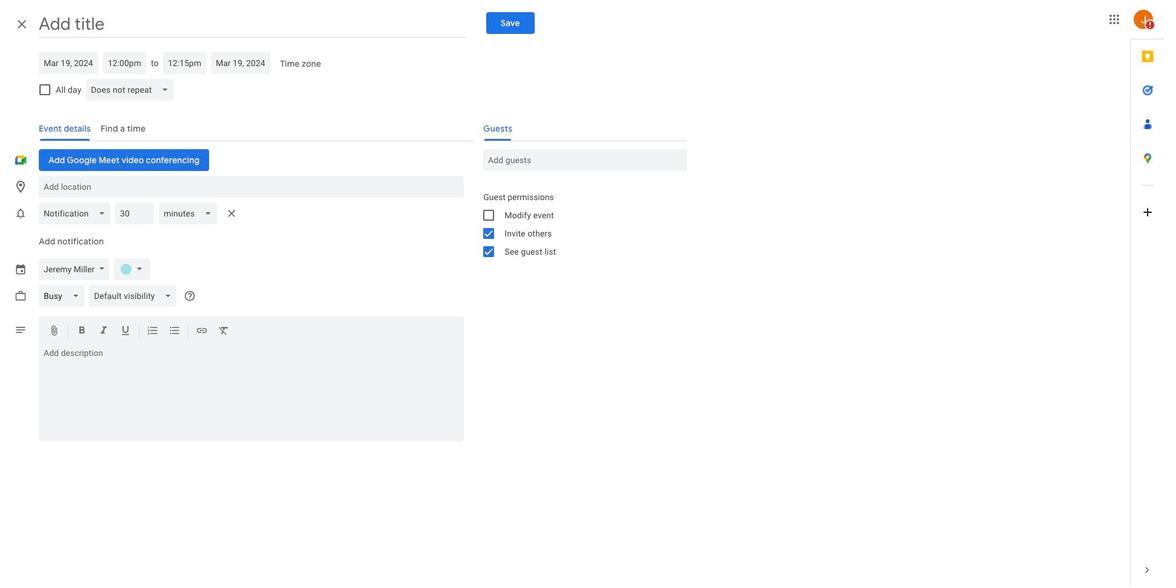 Task type: vqa. For each thing, say whether or not it's contained in the screenshot.
End date TEXT BOX
yes



Task type: locate. For each thing, give the bounding box(es) containing it.
numbered list image
[[147, 325, 159, 339]]

None field
[[86, 79, 179, 101], [39, 203, 116, 224], [159, 203, 222, 224], [39, 285, 89, 307], [89, 285, 182, 307], [86, 79, 179, 101], [39, 203, 116, 224], [159, 203, 222, 224], [39, 285, 89, 307], [89, 285, 182, 307]]

30 minutes before element
[[39, 200, 241, 227]]

underline image
[[120, 325, 132, 339]]

Start time text field
[[108, 52, 141, 74]]

bulleted list image
[[169, 325, 181, 339]]

group
[[474, 188, 688, 261]]

tab list
[[1131, 39, 1165, 553]]

Start date text field
[[44, 52, 93, 74]]

formatting options toolbar
[[39, 317, 464, 346]]

Guests text field
[[489, 149, 683, 171]]

bold image
[[76, 325, 88, 339]]

End time text field
[[168, 52, 202, 74]]



Task type: describe. For each thing, give the bounding box(es) containing it.
Description text field
[[39, 348, 464, 439]]

Minutes in advance for notification number field
[[120, 203, 149, 224]]

Title text field
[[39, 11, 467, 38]]

Add location text field
[[44, 176, 459, 198]]

italic image
[[98, 325, 110, 339]]

End date text field
[[216, 52, 266, 74]]

remove formatting image
[[218, 325, 230, 339]]

insert link image
[[196, 325, 208, 339]]



